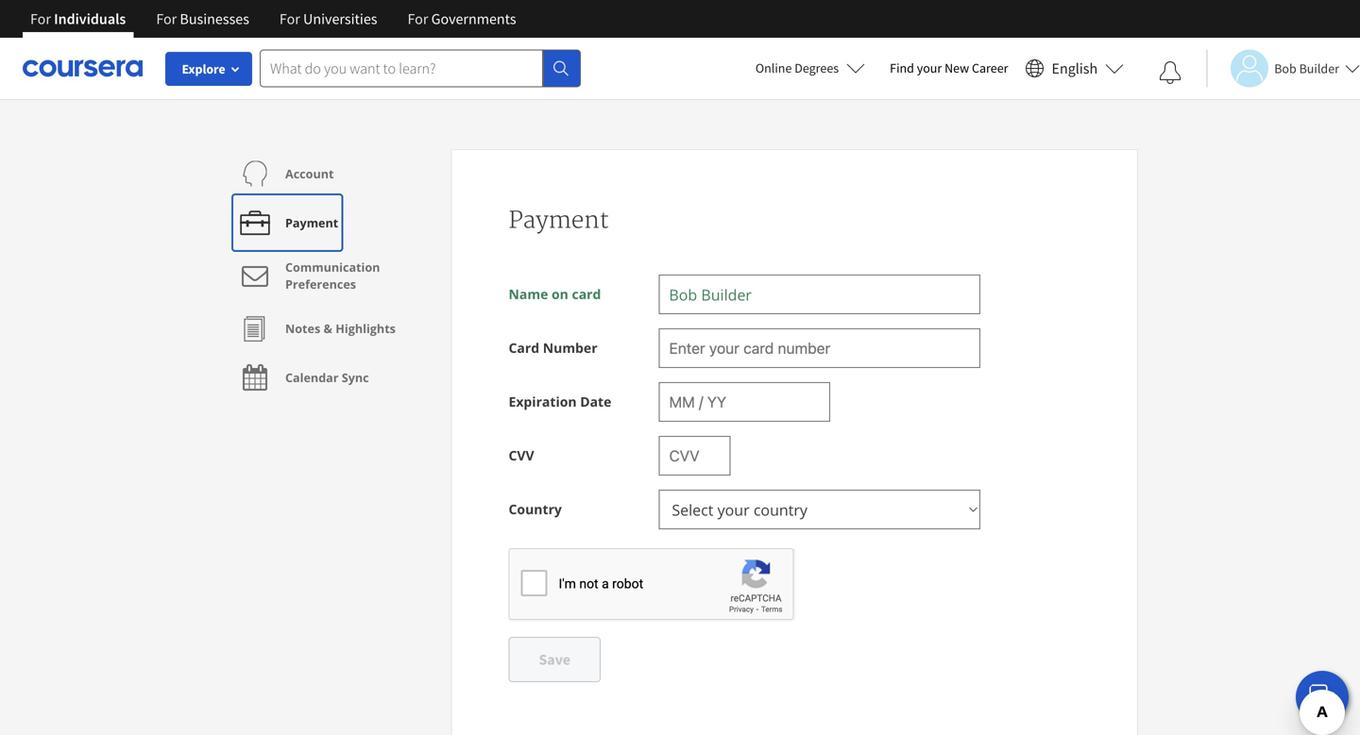 Task type: describe. For each thing, give the bounding box(es) containing it.
card
[[509, 339, 539, 357]]

career
[[972, 60, 1008, 77]]

for for individuals
[[30, 9, 51, 28]]

calendar
[[285, 370, 339, 386]]

universities
[[303, 9, 377, 28]]

chat with us image
[[1307, 683, 1338, 713]]

account
[[285, 166, 334, 182]]

notes
[[285, 321, 320, 337]]

sync
[[342, 370, 369, 386]]

builder
[[1299, 60, 1339, 77]]

communication preferences
[[285, 259, 380, 292]]

businesses
[[180, 9, 249, 28]]

account link
[[236, 149, 334, 198]]

expiration date
[[509, 393, 612, 411]]

new
[[945, 60, 969, 77]]

card number
[[509, 339, 598, 357]]

your
[[917, 60, 942, 77]]

for businesses
[[156, 9, 249, 28]]

on
[[552, 285, 569, 303]]

&
[[324, 321, 332, 337]]

payment element
[[222, 149, 451, 402]]

for individuals
[[30, 9, 126, 28]]

find your new career
[[890, 60, 1008, 77]]

notes & highlights
[[285, 321, 396, 337]]

calendar sync link
[[236, 353, 369, 402]]

preferences
[[285, 276, 356, 292]]

for governments
[[408, 9, 516, 28]]

online degrees button
[[740, 47, 881, 89]]

highlights
[[336, 321, 396, 337]]

explore
[[182, 60, 225, 77]]

online degrees
[[756, 60, 839, 77]]

bob
[[1274, 60, 1297, 77]]

english
[[1052, 59, 1098, 78]]

bob builder button
[[1206, 50, 1360, 87]]

name on card
[[509, 285, 601, 303]]



Task type: vqa. For each thing, say whether or not it's contained in the screenshot.
the bottommost to:
no



Task type: locate. For each thing, give the bounding box(es) containing it.
expiration
[[509, 393, 577, 411]]

english button
[[1018, 38, 1132, 99]]

show notifications image
[[1159, 61, 1182, 84]]

notes & highlights link
[[236, 304, 396, 353]]

for for universities
[[280, 9, 300, 28]]

find
[[890, 60, 914, 77]]

save
[[539, 651, 571, 670]]

banner navigation
[[15, 0, 531, 38]]

cvv
[[509, 447, 534, 465]]

for for businesses
[[156, 9, 177, 28]]

name
[[509, 285, 548, 303]]

0 horizontal spatial payment
[[285, 215, 338, 231]]

governments
[[431, 9, 516, 28]]

1 for from the left
[[30, 9, 51, 28]]

3 for from the left
[[280, 9, 300, 28]]

date
[[580, 393, 612, 411]]

number
[[543, 339, 598, 357]]

2 for from the left
[[156, 9, 177, 28]]

for up what do you want to learn? text box
[[408, 9, 428, 28]]

for universities
[[280, 9, 377, 28]]

coursera image
[[23, 53, 143, 83]]

1 horizontal spatial payment
[[509, 207, 609, 235]]

payment link
[[236, 198, 338, 247]]

explore button
[[165, 52, 252, 86]]

for
[[30, 9, 51, 28], [156, 9, 177, 28], [280, 9, 300, 28], [408, 9, 428, 28]]

payment up communication
[[285, 215, 338, 231]]

for left individuals
[[30, 9, 51, 28]]

bob builder
[[1274, 60, 1339, 77]]

online
[[756, 60, 792, 77]]

What do you want to learn? text field
[[260, 50, 543, 87]]

card
[[572, 285, 601, 303]]

degrees
[[795, 60, 839, 77]]

for for governments
[[408, 9, 428, 28]]

individuals
[[54, 9, 126, 28]]

communication preferences link
[[236, 247, 437, 304]]

for left universities
[[280, 9, 300, 28]]

payment up on
[[509, 207, 609, 235]]

payment
[[509, 207, 609, 235], [285, 215, 338, 231]]

find your new career link
[[881, 57, 1018, 80]]

for left businesses
[[156, 9, 177, 28]]

Name on card text field
[[659, 275, 981, 315]]

None search field
[[260, 50, 581, 87]]

country
[[509, 501, 562, 519]]

communication
[[285, 259, 380, 275]]

calendar sync
[[285, 370, 369, 386]]

4 for from the left
[[408, 9, 428, 28]]

save button
[[509, 638, 601, 683]]



